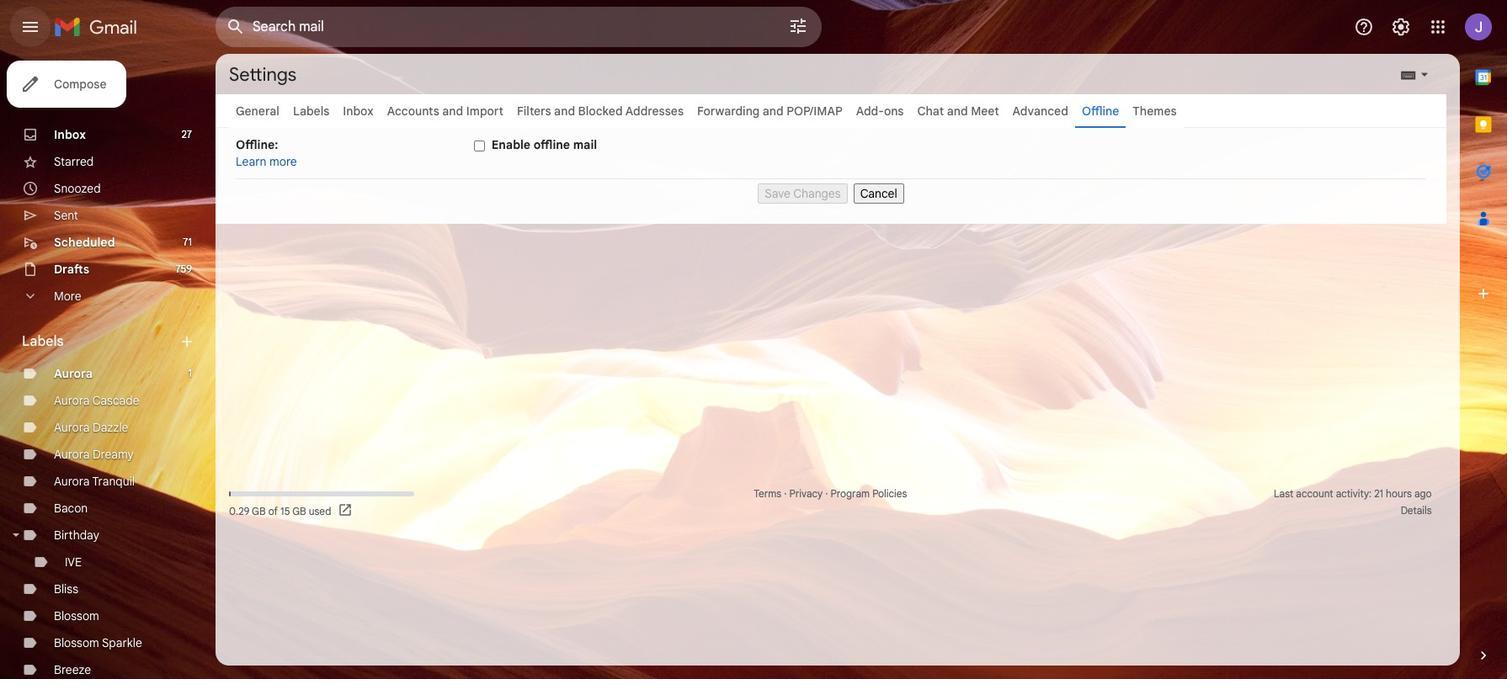 Task type: locate. For each thing, give the bounding box(es) containing it.
learn more link
[[236, 154, 297, 169]]

None search field
[[216, 7, 822, 47]]

ons
[[884, 104, 904, 119]]

account
[[1296, 488, 1334, 500]]

birthday link
[[54, 528, 99, 543]]

hours
[[1386, 488, 1412, 500]]

0 horizontal spatial labels
[[22, 333, 64, 350]]

1 horizontal spatial ·
[[826, 488, 828, 500]]

1 horizontal spatial inbox link
[[343, 104, 374, 119]]

aurora for aurora dreamy
[[54, 447, 90, 462]]

bliss
[[54, 582, 78, 597]]

aurora down aurora dazzle
[[54, 447, 90, 462]]

navigation
[[236, 179, 1427, 204]]

enable offline mail
[[492, 137, 597, 152]]

0 vertical spatial labels
[[293, 104, 329, 119]]

labels inside navigation
[[22, 333, 64, 350]]

blossom
[[54, 609, 99, 624], [54, 636, 99, 651]]

addresses
[[626, 104, 684, 119]]

more button
[[0, 283, 202, 310]]

mail
[[573, 137, 597, 152]]

aurora up bacon "link"
[[54, 474, 90, 489]]

labels right the 'general'
[[293, 104, 329, 119]]

gb
[[252, 505, 266, 517], [292, 505, 306, 517]]

2 blossom from the top
[[54, 636, 99, 651]]

blossom for blossom sparkle
[[54, 636, 99, 651]]

accounts and import
[[387, 104, 504, 119]]

advanced search options image
[[782, 9, 815, 43]]

blossom down 'bliss' on the left of the page
[[54, 609, 99, 624]]

sparkle
[[102, 636, 142, 651]]

1 vertical spatial labels
[[22, 333, 64, 350]]

aurora tranquil link
[[54, 474, 135, 489]]

1
[[188, 367, 192, 380]]

tranquil
[[92, 474, 135, 489]]

and
[[442, 104, 463, 119], [554, 104, 575, 119], [763, 104, 784, 119], [947, 104, 968, 119]]

and for chat
[[947, 104, 968, 119]]

labels link
[[293, 104, 329, 119]]

filters and blocked addresses link
[[517, 104, 684, 119]]

tab list
[[1460, 54, 1507, 619]]

and for accounts
[[442, 104, 463, 119]]

labels
[[293, 104, 329, 119], [22, 333, 64, 350]]

policies
[[873, 488, 907, 500]]

drafts
[[54, 262, 89, 277]]

general link
[[236, 104, 279, 119]]

0 vertical spatial inbox
[[343, 104, 374, 119]]

1 horizontal spatial inbox
[[343, 104, 374, 119]]

0 vertical spatial blossom
[[54, 609, 99, 624]]

inbox right 'labels' link
[[343, 104, 374, 119]]

2 and from the left
[[554, 104, 575, 119]]

1 vertical spatial inbox
[[54, 127, 86, 142]]

program
[[831, 488, 870, 500]]

·
[[784, 488, 787, 500], [826, 488, 828, 500]]

dreamy
[[93, 447, 134, 462]]

accounts
[[387, 104, 439, 119]]

program policies link
[[831, 488, 907, 500]]

1 and from the left
[[442, 104, 463, 119]]

4 aurora from the top
[[54, 447, 90, 462]]

activity:
[[1336, 488, 1372, 500]]

bacon
[[54, 501, 88, 516]]

advanced link
[[1013, 104, 1069, 119]]

navigation containing save changes
[[236, 179, 1427, 204]]

save changes button
[[758, 184, 848, 204]]

and for forwarding
[[763, 104, 784, 119]]

and right chat
[[947, 104, 968, 119]]

· right privacy link
[[826, 488, 828, 500]]

labels heading
[[22, 333, 179, 350]]

blossom sparkle
[[54, 636, 142, 651]]

0 horizontal spatial ·
[[784, 488, 787, 500]]

blossom for blossom link
[[54, 609, 99, 624]]

aurora for 'aurora' link
[[54, 366, 93, 381]]

5 aurora from the top
[[54, 474, 90, 489]]

3 and from the left
[[763, 104, 784, 119]]

general
[[236, 104, 279, 119]]

last account activity: 21 hours ago details
[[1274, 488, 1432, 517]]

themes link
[[1133, 104, 1177, 119]]

aurora for aurora cascade
[[54, 393, 90, 408]]

forwarding and pop/imap link
[[697, 104, 843, 119]]

offline:
[[236, 137, 278, 152]]

1 horizontal spatial labels
[[293, 104, 329, 119]]

inbox link up 'starred'
[[54, 127, 86, 142]]

inbox link right 'labels' link
[[343, 104, 374, 119]]

aurora cascade link
[[54, 393, 139, 408]]

3 aurora from the top
[[54, 420, 90, 435]]

aurora tranquil
[[54, 474, 135, 489]]

0 horizontal spatial inbox
[[54, 127, 86, 142]]

aurora up aurora dreamy link
[[54, 420, 90, 435]]

privacy
[[789, 488, 823, 500]]

2 gb from the left
[[292, 505, 306, 517]]

forwarding
[[697, 104, 760, 119]]

1 gb from the left
[[252, 505, 266, 517]]

follow link to manage storage image
[[338, 503, 355, 520]]

filters
[[517, 104, 551, 119]]

privacy link
[[789, 488, 823, 500]]

Search mail text field
[[253, 19, 741, 35]]

1 vertical spatial inbox link
[[54, 127, 86, 142]]

forwarding and pop/imap
[[697, 104, 843, 119]]

settings
[[229, 63, 297, 85]]

aurora down 'aurora' link
[[54, 393, 90, 408]]

labels up 'aurora' link
[[22, 333, 64, 350]]

aurora
[[54, 366, 93, 381], [54, 393, 90, 408], [54, 420, 90, 435], [54, 447, 90, 462], [54, 474, 90, 489]]

and left pop/imap on the top
[[763, 104, 784, 119]]

select input tool image
[[1420, 68, 1430, 81]]

· right terms link
[[784, 488, 787, 500]]

blossom down blossom link
[[54, 636, 99, 651]]

0 vertical spatial inbox link
[[343, 104, 374, 119]]

1 blossom from the top
[[54, 609, 99, 624]]

0.29 gb of 15 gb used
[[229, 505, 331, 517]]

and for filters
[[554, 104, 575, 119]]

4 and from the left
[[947, 104, 968, 119]]

inbox up 'starred'
[[54, 127, 86, 142]]

1 · from the left
[[784, 488, 787, 500]]

aurora dazzle link
[[54, 420, 128, 435]]

inbox
[[343, 104, 374, 119], [54, 127, 86, 142]]

1 horizontal spatial gb
[[292, 505, 306, 517]]

cancel
[[860, 186, 897, 201]]

gb right 15
[[292, 505, 306, 517]]

0 horizontal spatial inbox link
[[54, 127, 86, 142]]

21
[[1375, 488, 1384, 500]]

chat
[[917, 104, 944, 119]]

0 horizontal spatial gb
[[252, 505, 266, 517]]

of
[[268, 505, 278, 517]]

1 vertical spatial blossom
[[54, 636, 99, 651]]

more
[[270, 154, 297, 169]]

2 aurora from the top
[[54, 393, 90, 408]]

accounts and import link
[[387, 104, 504, 119]]

1 aurora from the top
[[54, 366, 93, 381]]

and right filters
[[554, 104, 575, 119]]

cascade
[[92, 393, 139, 408]]

add-ons
[[856, 104, 904, 119]]

and left import
[[442, 104, 463, 119]]

aurora up aurora cascade
[[54, 366, 93, 381]]

compose button
[[7, 61, 127, 108]]

footer
[[216, 486, 1447, 520]]

themes
[[1133, 104, 1177, 119]]

scheduled
[[54, 235, 115, 250]]

gb left of
[[252, 505, 266, 517]]

details link
[[1401, 504, 1432, 517]]



Task type: vqa. For each thing, say whether or not it's contained in the screenshot.
other in SMART FEATURES AND PERSONALIZATION IN OTHER GOOGLE PRODUCTS: LEARN MORE
no



Task type: describe. For each thing, give the bounding box(es) containing it.
2 · from the left
[[826, 488, 828, 500]]

aurora link
[[54, 366, 93, 381]]

birthday
[[54, 528, 99, 543]]

meet
[[971, 104, 999, 119]]

terms link
[[754, 488, 782, 500]]

offline
[[1082, 104, 1119, 119]]

aurora dazzle
[[54, 420, 128, 435]]

pop/imap
[[787, 104, 843, 119]]

details
[[1401, 504, 1432, 517]]

chat and meet
[[917, 104, 999, 119]]

aurora cascade
[[54, 393, 139, 408]]

terms
[[754, 488, 782, 500]]

offline
[[534, 137, 570, 152]]

cancel button
[[854, 184, 904, 204]]

support image
[[1354, 17, 1374, 37]]

bacon link
[[54, 501, 88, 516]]

terms · privacy · program policies
[[754, 488, 907, 500]]

offline: learn more
[[236, 137, 297, 169]]

labels for 'labels' link
[[293, 104, 329, 119]]

labels navigation
[[0, 54, 216, 680]]

settings image
[[1391, 17, 1411, 37]]

15
[[280, 505, 290, 517]]

last
[[1274, 488, 1294, 500]]

Enable offline mail checkbox
[[474, 140, 485, 151]]

main menu image
[[20, 17, 40, 37]]

chat and meet link
[[917, 104, 999, 119]]

starred link
[[54, 154, 94, 169]]

0.29
[[229, 505, 250, 517]]

advanced
[[1013, 104, 1069, 119]]

filters and blocked addresses
[[517, 104, 684, 119]]

27
[[181, 128, 192, 141]]

changes
[[793, 186, 841, 201]]

blossom link
[[54, 609, 99, 624]]

breeze link
[[54, 663, 91, 678]]

aurora for aurora tranquil
[[54, 474, 90, 489]]

inbox inside labels navigation
[[54, 127, 86, 142]]

import
[[466, 104, 504, 119]]

aurora dreamy link
[[54, 447, 134, 462]]

starred
[[54, 154, 94, 169]]

add-
[[856, 104, 884, 119]]

more
[[54, 289, 81, 304]]

snoozed link
[[54, 181, 101, 196]]

save
[[765, 186, 791, 201]]

sent link
[[54, 208, 78, 223]]

search mail image
[[221, 12, 251, 42]]

aurora for aurora dazzle
[[54, 420, 90, 435]]

blossom sparkle link
[[54, 636, 142, 651]]

footer containing terms
[[216, 486, 1447, 520]]

gmail image
[[54, 10, 146, 44]]

learn
[[236, 154, 267, 169]]

bliss link
[[54, 582, 78, 597]]

ago
[[1415, 488, 1432, 500]]

labels for 'labels' heading
[[22, 333, 64, 350]]

aurora dreamy
[[54, 447, 134, 462]]

used
[[309, 505, 331, 517]]

drafts link
[[54, 262, 89, 277]]

enable
[[492, 137, 531, 152]]

inbox link inside labels navigation
[[54, 127, 86, 142]]

dazzle
[[93, 420, 128, 435]]

71
[[183, 236, 192, 248]]

snoozed
[[54, 181, 101, 196]]

breeze
[[54, 663, 91, 678]]

ive
[[65, 555, 82, 570]]

blocked
[[578, 104, 623, 119]]

scheduled link
[[54, 235, 115, 250]]

compose
[[54, 77, 107, 92]]

759
[[176, 263, 192, 275]]

offline link
[[1082, 104, 1119, 119]]

sent
[[54, 208, 78, 223]]

add-ons link
[[856, 104, 904, 119]]



